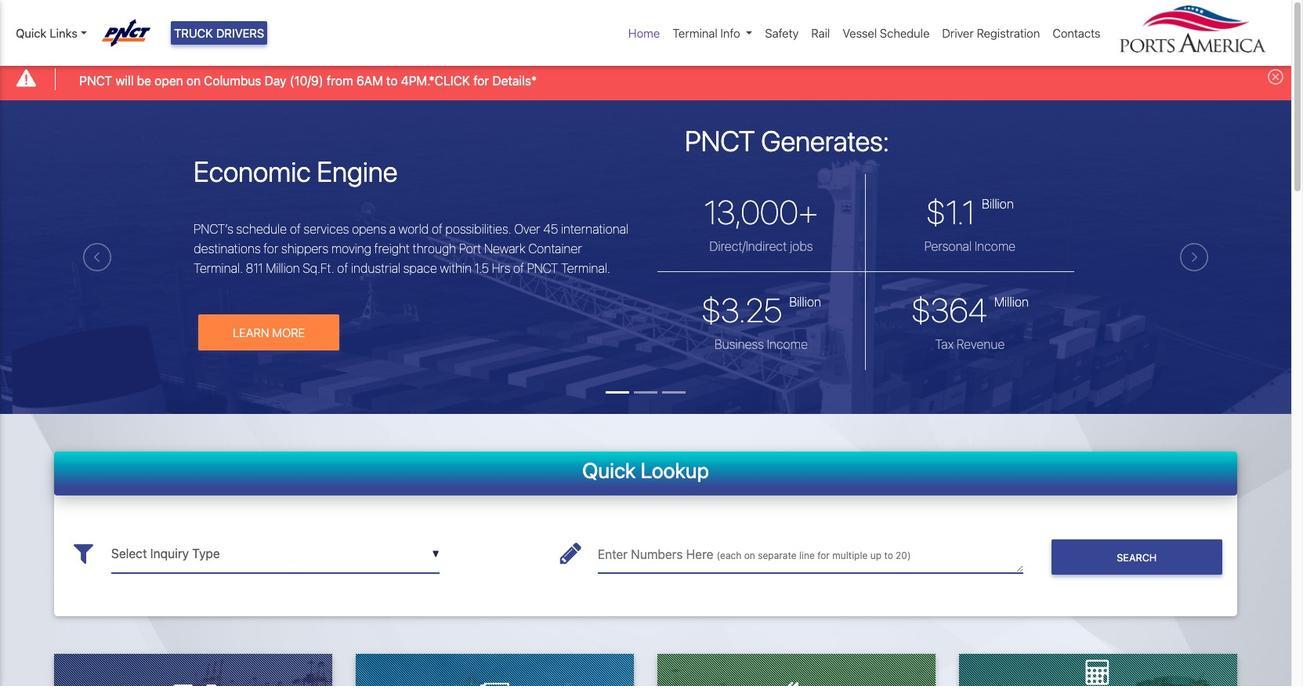 Task type: locate. For each thing, give the bounding box(es) containing it.
sq.ft.
[[303, 261, 335, 275]]

1 horizontal spatial income
[[975, 239, 1016, 253]]

billion
[[983, 196, 1014, 211], [790, 295, 822, 309]]

0 horizontal spatial to
[[387, 73, 398, 88]]

truck drivers link
[[171, 21, 268, 45]]

$3.25 billion
[[702, 290, 822, 329]]

driver registration link
[[937, 18, 1047, 48]]

1 horizontal spatial on
[[745, 550, 756, 561]]

freight
[[374, 241, 410, 255]]

1 horizontal spatial for
[[474, 73, 489, 88]]

quick links link
[[16, 24, 87, 42]]

mobile image
[[206, 681, 217, 686]]

to inside enter numbers here (each on separate line for multiple up to 20)
[[885, 550, 894, 561]]

over
[[515, 222, 541, 236]]

6am
[[357, 73, 383, 88]]

day
[[265, 73, 287, 88]]

1 vertical spatial to
[[885, 550, 894, 561]]

be
[[137, 73, 151, 88]]

income down the $1.1 billion
[[975, 239, 1016, 253]]

for down schedule
[[264, 241, 279, 255]]

schedule
[[236, 222, 287, 236]]

to right 6am
[[387, 73, 398, 88]]

1 vertical spatial for
[[264, 241, 279, 255]]

info
[[721, 26, 741, 40]]

economic
[[194, 154, 311, 188]]

for
[[474, 73, 489, 88], [264, 241, 279, 255], [818, 550, 830, 561]]

(each
[[717, 550, 742, 561]]

of up the through
[[432, 222, 443, 236]]

1 horizontal spatial pnct
[[527, 261, 559, 275]]

enter numbers here (each on separate line for multiple up to 20)
[[598, 547, 912, 561]]

None text field
[[111, 535, 440, 573], [598, 535, 1024, 573], [111, 535, 440, 573], [598, 535, 1024, 573]]

through
[[413, 241, 457, 255]]

quick for quick lookup
[[583, 458, 636, 483]]

within
[[440, 261, 472, 275]]

2 vertical spatial for
[[818, 550, 830, 561]]

$3.25
[[702, 290, 783, 329]]

quick left lookup in the bottom of the page
[[583, 458, 636, 483]]

learn
[[233, 325, 269, 339]]

million right 811
[[266, 261, 300, 275]]

1 vertical spatial million
[[995, 295, 1029, 309]]

0 vertical spatial million
[[266, 261, 300, 275]]

2 horizontal spatial for
[[818, 550, 830, 561]]

engine
[[317, 154, 398, 188]]

billion right $1.1
[[983, 196, 1014, 211]]

2 terminal. from the left
[[561, 261, 611, 275]]

billion for $3.25
[[790, 295, 822, 309]]

billion inside $3.25 billion
[[790, 295, 822, 309]]

to inside alert
[[387, 73, 398, 88]]

safety link
[[759, 18, 806, 48]]

international
[[561, 222, 629, 236]]

1 vertical spatial on
[[745, 550, 756, 561]]

terminal. down container
[[561, 261, 611, 275]]

rail link
[[806, 18, 837, 48]]

on right (each
[[745, 550, 756, 561]]

0 horizontal spatial billion
[[790, 295, 822, 309]]

multiple
[[833, 550, 868, 561]]

enter
[[598, 547, 628, 561]]

safety
[[766, 26, 799, 40]]

world
[[399, 222, 429, 236]]

1 horizontal spatial billion
[[983, 196, 1014, 211]]

0 vertical spatial on
[[187, 73, 201, 88]]

for left details*
[[474, 73, 489, 88]]

to right up
[[885, 550, 894, 561]]

billion inside the $1.1 billion
[[983, 196, 1014, 211]]

pnct for pnct will be open on columbus day (10/9) from 6am to 4pm.*click for details*
[[79, 73, 112, 88]]

1 horizontal spatial terminal.
[[561, 261, 611, 275]]

0 vertical spatial to
[[387, 73, 398, 88]]

terminal. down destinations
[[194, 261, 243, 275]]

on inside alert
[[187, 73, 201, 88]]

income
[[975, 239, 1016, 253], [767, 337, 808, 351]]

tax
[[936, 337, 954, 351]]

0 vertical spatial for
[[474, 73, 489, 88]]

1 horizontal spatial quick
[[583, 458, 636, 483]]

2 vertical spatial pnct
[[527, 261, 559, 275]]

0 horizontal spatial quick
[[16, 26, 47, 40]]

pnct's
[[194, 222, 234, 236]]

0 horizontal spatial on
[[187, 73, 201, 88]]

0 horizontal spatial income
[[767, 337, 808, 351]]

terminal.
[[194, 261, 243, 275], [561, 261, 611, 275]]

45
[[544, 222, 559, 236]]

billion down "jobs"
[[790, 295, 822, 309]]

port
[[459, 241, 482, 255]]

0 horizontal spatial for
[[264, 241, 279, 255]]

pnct inside pnct will be open on columbus day (10/9) from 6am to 4pm.*click for details* link
[[79, 73, 112, 88]]

quick for quick links
[[16, 26, 47, 40]]

driver registration
[[943, 26, 1041, 40]]

search
[[1118, 552, 1158, 564]]

0 vertical spatial income
[[975, 239, 1016, 253]]

pnct
[[79, 73, 112, 88], [685, 124, 756, 158], [527, 261, 559, 275]]

0 horizontal spatial million
[[266, 261, 300, 275]]

13,000+
[[705, 192, 819, 231]]

1 vertical spatial pnct
[[685, 124, 756, 158]]

quick left links
[[16, 26, 47, 40]]

terminal info link
[[667, 18, 759, 48]]

on right open
[[187, 73, 201, 88]]

0 horizontal spatial terminal.
[[194, 261, 243, 275]]

separate
[[758, 550, 797, 561]]

0 vertical spatial quick
[[16, 26, 47, 40]]

20)
[[896, 550, 912, 561]]

revenue
[[957, 337, 1005, 351]]

links
[[50, 26, 78, 40]]

drivers
[[216, 26, 264, 40]]

1 vertical spatial income
[[767, 337, 808, 351]]

on inside enter numbers here (each on separate line for multiple up to 20)
[[745, 550, 756, 561]]

learn more
[[233, 325, 305, 339]]

quick
[[16, 26, 47, 40], [583, 458, 636, 483]]

1.5
[[475, 261, 489, 275]]

million up "revenue"
[[995, 295, 1029, 309]]

learn more button
[[199, 314, 340, 351]]

of
[[290, 222, 301, 236], [432, 222, 443, 236], [337, 261, 348, 275], [514, 261, 525, 275]]

home
[[629, 26, 660, 40]]

4pm.*click
[[401, 73, 470, 88]]

for right line
[[818, 550, 830, 561]]

income for $3.25
[[767, 337, 808, 351]]

industrial
[[351, 261, 401, 275]]

0 horizontal spatial pnct
[[79, 73, 112, 88]]

to
[[387, 73, 398, 88], [885, 550, 894, 561]]

lookup
[[641, 458, 710, 483]]

direct/indirect
[[710, 239, 787, 253]]

2 horizontal spatial pnct
[[685, 124, 756, 158]]

for inside enter numbers here (each on separate line for multiple up to 20)
[[818, 550, 830, 561]]

1 vertical spatial quick
[[583, 458, 636, 483]]

income down $3.25 billion
[[767, 337, 808, 351]]

terminal
[[673, 26, 718, 40]]

destinations
[[194, 241, 261, 255]]

details*
[[493, 73, 537, 88]]

of down moving
[[337, 261, 348, 275]]

up
[[871, 550, 882, 561]]

0 vertical spatial pnct
[[79, 73, 112, 88]]

1 horizontal spatial to
[[885, 550, 894, 561]]

quick links
[[16, 26, 78, 40]]

truck
[[174, 26, 213, 40]]

13,000+ direct/indirect jobs
[[705, 192, 819, 253]]

1 vertical spatial billion
[[790, 295, 822, 309]]

million
[[266, 261, 300, 275], [995, 295, 1029, 309]]

economic engine
[[194, 154, 398, 188]]

0 vertical spatial billion
[[983, 196, 1014, 211]]

newark
[[484, 241, 526, 255]]

pnct generates:
[[685, 124, 890, 158]]

for inside pnct's schedule of services opens a world of possibilities.                                 over 45 international destinations for shippers moving freight through port newark container terminal.                                 811 million sq.ft. of industrial space within 1.5 hrs of pnct terminal.
[[264, 241, 279, 255]]

1 horizontal spatial million
[[995, 295, 1029, 309]]



Task type: describe. For each thing, give the bounding box(es) containing it.
vessel
[[843, 26, 878, 40]]

of right hrs
[[514, 261, 525, 275]]

generates:
[[762, 124, 890, 158]]

billion for $1.1
[[983, 196, 1014, 211]]

will
[[116, 73, 134, 88]]

shippers
[[281, 241, 329, 255]]

columbus
[[204, 73, 262, 88]]

pnct will be open on columbus day (10/9) from 6am to 4pm.*click for details*
[[79, 73, 537, 88]]

services
[[304, 222, 349, 236]]

1 terminal. from the left
[[194, 261, 243, 275]]

line
[[800, 550, 815, 561]]

811
[[246, 261, 263, 275]]

quick lookup
[[583, 458, 710, 483]]

close image
[[1269, 69, 1284, 85]]

search button
[[1052, 540, 1223, 575]]

$1.1
[[927, 192, 976, 231]]

numbers
[[631, 547, 683, 561]]

pnct's schedule of services opens a world of possibilities.                                 over 45 international destinations for shippers moving freight through port newark container terminal.                                 811 million sq.ft. of industrial space within 1.5 hrs of pnct terminal.
[[194, 222, 629, 275]]

truck drivers
[[174, 26, 264, 40]]

rail
[[812, 26, 831, 40]]

to for 20)
[[885, 550, 894, 561]]

container
[[529, 241, 582, 255]]

registration
[[977, 26, 1041, 40]]

home link
[[623, 18, 667, 48]]

on for columbus
[[187, 73, 201, 88]]

possibilities.
[[446, 222, 512, 236]]

here
[[687, 547, 714, 561]]

welcome to port newmark container terminal image
[[0, 100, 1292, 502]]

(10/9)
[[290, 73, 324, 88]]

from
[[327, 73, 353, 88]]

driver
[[943, 26, 974, 40]]

pnct inside pnct's schedule of services opens a world of possibilities.                                 over 45 international destinations for shippers moving freight through port newark container terminal.                                 811 million sq.ft. of industrial space within 1.5 hrs of pnct terminal.
[[527, 261, 559, 275]]

contacts link
[[1047, 18, 1108, 48]]

jobs
[[790, 239, 814, 253]]

vessel schedule link
[[837, 18, 937, 48]]

$1.1 billion
[[927, 192, 1014, 231]]

schedule
[[881, 26, 930, 40]]

for inside pnct will be open on columbus day (10/9) from 6am to 4pm.*click for details* link
[[474, 73, 489, 88]]

terminal info
[[673, 26, 741, 40]]

pnct for pnct generates:
[[685, 124, 756, 158]]

▼
[[432, 548, 440, 560]]

business
[[715, 337, 764, 351]]

$364
[[912, 290, 988, 329]]

moving
[[332, 241, 372, 255]]

open
[[155, 73, 183, 88]]

opens
[[352, 222, 387, 236]]

vessel schedule
[[843, 26, 930, 40]]

tax revenue
[[936, 337, 1005, 351]]

personal
[[925, 239, 972, 253]]

on for separate
[[745, 550, 756, 561]]

more
[[272, 325, 305, 339]]

million inside pnct's schedule of services opens a world of possibilities.                                 over 45 international destinations for shippers moving freight through port newark container terminal.                                 811 million sq.ft. of industrial space within 1.5 hrs of pnct terminal.
[[266, 261, 300, 275]]

space
[[404, 261, 437, 275]]

contacts
[[1053, 26, 1101, 40]]

hrs
[[492, 261, 511, 275]]

to for 4pm.*click
[[387, 73, 398, 88]]

of up shippers
[[290, 222, 301, 236]]

pnct will be open on columbus day (10/9) from 6am to 4pm.*click for details* link
[[79, 71, 537, 90]]

income for $1.1
[[975, 239, 1016, 253]]

business income
[[715, 337, 808, 351]]

pnct will be open on columbus day (10/9) from 6am to 4pm.*click for details* alert
[[0, 58, 1292, 100]]

personal income
[[925, 239, 1016, 253]]

million inside $364 million
[[995, 295, 1029, 309]]



Task type: vqa. For each thing, say whether or not it's contained in the screenshot.
4th clock o image from the top of the page
no



